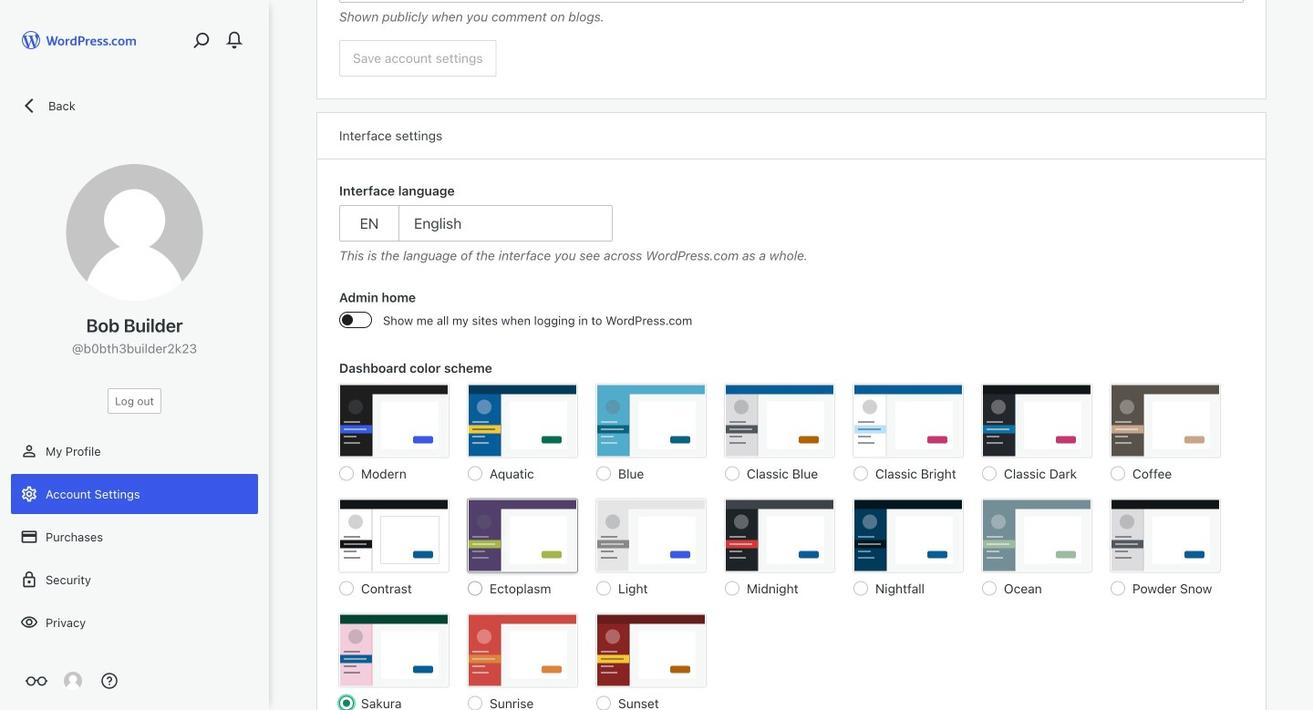 Task type: vqa. For each thing, say whether or not it's contained in the screenshot.
lock 'image'
yes



Task type: describe. For each thing, give the bounding box(es) containing it.
credit_card image
[[20, 528, 38, 547]]

person image
[[20, 443, 38, 461]]

bob builder image
[[64, 672, 82, 691]]

aquatic image
[[468, 385, 578, 458]]

coffee image
[[1111, 385, 1221, 458]]

ectoplasm image
[[468, 500, 578, 573]]

sunset image
[[597, 615, 706, 688]]

reader image
[[26, 671, 47, 693]]

midnight image
[[725, 500, 835, 573]]

ocean image
[[983, 500, 1092, 573]]

classic blue image
[[725, 385, 835, 458]]

sunrise image
[[468, 615, 578, 688]]

blue image
[[597, 385, 706, 458]]

3 group from the top
[[339, 288, 1245, 341]]

bob builder image
[[66, 164, 203, 301]]

4 group from the top
[[339, 359, 1245, 711]]



Task type: locate. For each thing, give the bounding box(es) containing it.
None radio
[[339, 467, 354, 481], [725, 467, 740, 481], [854, 467, 869, 481], [468, 582, 483, 596], [983, 582, 997, 596], [1111, 582, 1126, 596], [468, 697, 483, 711], [597, 697, 611, 711], [339, 467, 354, 481], [725, 467, 740, 481], [854, 467, 869, 481], [468, 582, 483, 596], [983, 582, 997, 596], [1111, 582, 1126, 596], [468, 697, 483, 711], [597, 697, 611, 711]]

group
[[339, 0, 1245, 26], [339, 182, 1245, 266], [339, 288, 1245, 341], [339, 359, 1245, 711]]

classic bright image
[[854, 385, 964, 458]]

nightfall image
[[854, 500, 964, 573]]

contrast image
[[339, 500, 449, 573]]

light image
[[597, 500, 706, 573]]

None url field
[[339, 0, 1245, 3]]

settings image
[[20, 485, 38, 504]]

list item
[[1306, 64, 1314, 130], [1306, 159, 1314, 244], [1306, 244, 1314, 330], [1306, 330, 1314, 398]]

1 list item from the top
[[1306, 64, 1314, 130]]

1 group from the top
[[339, 0, 1245, 26]]

None radio
[[468, 467, 483, 481], [597, 467, 611, 481], [983, 467, 997, 481], [1111, 467, 1126, 481], [339, 582, 354, 596], [597, 582, 611, 596], [725, 582, 740, 596], [854, 582, 869, 596], [339, 697, 354, 711], [468, 467, 483, 481], [597, 467, 611, 481], [983, 467, 997, 481], [1111, 467, 1126, 481], [339, 582, 354, 596], [597, 582, 611, 596], [725, 582, 740, 596], [854, 582, 869, 596], [339, 697, 354, 711]]

modern image
[[339, 385, 449, 458]]

4 list item from the top
[[1306, 330, 1314, 398]]

lock image
[[20, 571, 38, 589]]

2 list item from the top
[[1306, 159, 1314, 244]]

visibility image
[[20, 614, 38, 632]]

powder snow image
[[1111, 500, 1221, 573]]

3 list item from the top
[[1306, 244, 1314, 330]]

2 group from the top
[[339, 182, 1245, 266]]

sakura image
[[339, 615, 449, 688]]

classic dark image
[[983, 385, 1092, 458]]



